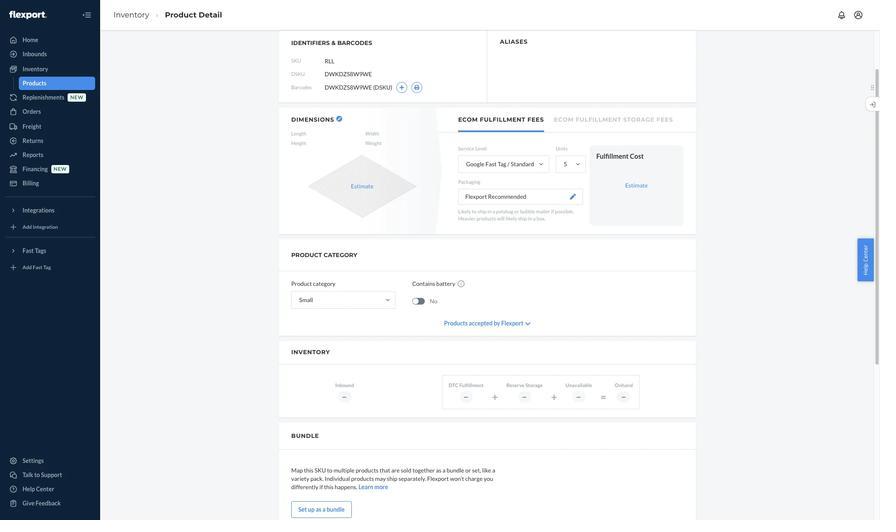 Task type: describe. For each thing, give the bounding box(es) containing it.
dwkdzs8w9we for dwkdzs8w9we (dsku)
[[325, 84, 372, 91]]

up
[[308, 507, 315, 514]]

(dsku)
[[373, 84, 393, 91]]

freight
[[23, 123, 41, 130]]

as inside map this sku to multiple products that are sold together as a bundle or set, like a variety pack. individual products may ship separately. flexport won't charge you differently if this happens.
[[436, 468, 442, 475]]

2 horizontal spatial inventory
[[291, 349, 330, 357]]

estimate for estimate link at the top right
[[626, 182, 648, 189]]

0 horizontal spatial center
[[36, 486, 54, 493]]

won't
[[450, 476, 464, 483]]

set,
[[472, 468, 481, 475]]

width
[[366, 131, 379, 137]]

products accepted by flexport
[[444, 320, 524, 327]]

dtc fulfillment
[[449, 383, 484, 389]]

if inside likely to ship in a polybag or bubble mailer if possible. heavier products will likely ship in a box.
[[551, 209, 554, 215]]

by
[[494, 320, 500, 327]]

integration
[[33, 224, 58, 231]]

2 horizontal spatial ship
[[518, 216, 527, 222]]

pen image
[[570, 194, 576, 200]]

tag for add
[[43, 265, 51, 271]]

support
[[41, 472, 62, 479]]

product category
[[291, 281, 336, 288]]

0 vertical spatial in
[[488, 209, 492, 215]]

variety
[[291, 476, 309, 483]]

likely
[[506, 216, 517, 222]]

products inside likely to ship in a polybag or bubble mailer if possible. heavier products will likely ship in a box.
[[477, 216, 496, 222]]

center inside 'button'
[[862, 245, 870, 262]]

identifiers
[[291, 39, 330, 47]]

open notifications image
[[837, 10, 847, 20]]

ecom fulfillment fees tab
[[458, 108, 544, 132]]

settings
[[23, 458, 44, 465]]

integrations
[[23, 207, 55, 214]]

multiple
[[334, 468, 355, 475]]

help center inside help center 'button'
[[862, 245, 870, 276]]

0 horizontal spatial help
[[23, 486, 35, 493]]

add for add fast tag
[[23, 265, 32, 271]]

fast for add
[[33, 265, 42, 271]]

1 vertical spatial products
[[356, 468, 379, 475]]

fast for google
[[486, 161, 497, 168]]

flexport logo image
[[9, 11, 47, 19]]

contains battery
[[412, 281, 455, 288]]

individual
[[325, 476, 350, 483]]

learn more button
[[359, 484, 388, 492]]

2 + from the left
[[551, 391, 557, 404]]

bubble
[[520, 209, 535, 215]]

inbound
[[335, 383, 354, 389]]

you
[[484, 476, 493, 483]]

set up as a bundle button
[[291, 502, 352, 519]]

set
[[298, 507, 307, 514]]

service level
[[458, 146, 487, 152]]

recommended
[[488, 193, 527, 200]]

to inside map this sku to multiple products that are sold together as a bundle or set, like a variety pack. individual products may ship separately. flexport won't charge you differently if this happens.
[[327, 468, 333, 475]]

category
[[313, 281, 336, 288]]

fulfillment for ecom fulfillment storage fees
[[576, 116, 622, 124]]

0 horizontal spatial inventory link
[[5, 63, 95, 76]]

to for support
[[34, 472, 40, 479]]

replenishments
[[23, 94, 64, 101]]

map this sku to multiple products that are sold together as a bundle or set, like a variety pack. individual products may ship separately. flexport won't charge you differently if this happens.
[[291, 468, 495, 491]]

talk to support
[[23, 472, 62, 479]]

likely
[[458, 209, 471, 215]]

dsku
[[291, 71, 305, 77]]

products for products
[[23, 80, 46, 87]]

help center inside "help center" link
[[23, 486, 54, 493]]

inventory inside breadcrumbs navigation
[[114, 10, 149, 19]]

1 + from the left
[[492, 391, 498, 404]]

map
[[291, 468, 303, 475]]

sold
[[401, 468, 412, 475]]

box.
[[537, 216, 546, 222]]

new for financing
[[54, 166, 67, 173]]

dtc
[[449, 383, 459, 389]]

a left box.
[[533, 216, 536, 222]]

financing
[[23, 166, 48, 173]]

fulfillment for dtc fulfillment
[[459, 383, 484, 389]]

a right the together
[[443, 468, 446, 475]]

a right like
[[492, 468, 495, 475]]

open account menu image
[[854, 10, 864, 20]]

standard
[[511, 161, 534, 168]]

― for dtc fulfillment
[[464, 394, 469, 401]]

fast tags
[[23, 248, 46, 255]]

detail
[[199, 10, 222, 19]]

― for onhand
[[621, 394, 627, 401]]

ecom fulfillment fees
[[458, 116, 544, 124]]

battery
[[436, 281, 455, 288]]

ship inside map this sku to multiple products that are sold together as a bundle or set, like a variety pack. individual products may ship separately. flexport won't charge you differently if this happens.
[[387, 476, 398, 483]]

products link
[[19, 77, 95, 90]]

estimate link
[[626, 182, 648, 189]]

reserve storage
[[507, 383, 543, 389]]

close navigation image
[[82, 10, 92, 20]]

help center button
[[858, 239, 874, 282]]

― for reserve storage
[[522, 394, 527, 401]]

accepted
[[469, 320, 493, 327]]

talk
[[23, 472, 33, 479]]

reserve
[[507, 383, 525, 389]]

1 horizontal spatial this
[[324, 484, 334, 491]]

storage inside tab
[[623, 116, 655, 124]]

as inside button
[[316, 507, 321, 514]]

a left polybag
[[493, 209, 495, 215]]

a inside button
[[323, 507, 326, 514]]

polybag
[[496, 209, 514, 215]]

inbounds link
[[5, 48, 95, 61]]

home link
[[5, 33, 95, 47]]

print image
[[414, 85, 420, 90]]

/
[[508, 161, 510, 168]]

like
[[482, 468, 491, 475]]

onhand
[[615, 383, 633, 389]]

category
[[324, 252, 357, 259]]

mailer
[[536, 209, 550, 215]]

are
[[391, 468, 400, 475]]

5
[[564, 161, 567, 168]]

google fast tag / standard
[[466, 161, 534, 168]]

bundle inside map this sku to multiple products that are sold together as a bundle or set, like a variety pack. individual products may ship separately. flexport won't charge you differently if this happens.
[[447, 468, 464, 475]]

2 vertical spatial products
[[351, 476, 374, 483]]

fulfillment cost
[[597, 152, 644, 160]]

― for unavailable
[[576, 394, 582, 401]]

or inside map this sku to multiple products that are sold together as a bundle or set, like a variety pack. individual products may ship separately. flexport won't charge you differently if this happens.
[[466, 468, 471, 475]]

0 horizontal spatial sku
[[291, 58, 301, 64]]

dwkdzs8w9we (dsku)
[[325, 84, 393, 91]]

flexport inside map this sku to multiple products that are sold together as a bundle or set, like a variety pack. individual products may ship separately. flexport won't charge you differently if this happens.
[[427, 476, 449, 483]]

billing
[[23, 180, 39, 187]]

ecom for ecom fulfillment storage fees
[[554, 116, 574, 124]]

separately.
[[399, 476, 426, 483]]

flexport recommended
[[465, 193, 527, 200]]

differently
[[291, 484, 318, 491]]

together
[[413, 468, 435, 475]]

returns link
[[5, 134, 95, 148]]



Task type: vqa. For each thing, say whether or not it's contained in the screenshot.
the leftmost the
no



Task type: locate. For each thing, give the bounding box(es) containing it.
barcodes
[[337, 39, 372, 47]]

billing link
[[5, 177, 95, 190]]

1 vertical spatial if
[[320, 484, 323, 491]]

1 horizontal spatial help center
[[862, 245, 870, 276]]

tag inside 'link'
[[43, 265, 51, 271]]

bundle inside button
[[327, 507, 345, 514]]

products inside products link
[[23, 80, 46, 87]]

product up small
[[291, 281, 312, 288]]

tag down fast tags 'dropdown button'
[[43, 265, 51, 271]]

products up learn
[[351, 476, 374, 483]]

1 vertical spatial new
[[54, 166, 67, 173]]

no
[[430, 298, 438, 305]]

will
[[497, 216, 505, 222]]

fast right google
[[486, 161, 497, 168]]

+
[[492, 391, 498, 404], [551, 391, 557, 404]]

feedback
[[36, 501, 61, 508]]

0 horizontal spatial flexport
[[427, 476, 449, 483]]

0 horizontal spatial new
[[54, 166, 67, 173]]

0 vertical spatial ship
[[478, 209, 487, 215]]

to right "likely"
[[472, 209, 477, 215]]

storage up cost at the right
[[623, 116, 655, 124]]

0 vertical spatial add
[[23, 224, 32, 231]]

flexport down 'packaging'
[[465, 193, 487, 200]]

1 dwkdzs8w9we from the top
[[325, 71, 372, 78]]

learn more
[[359, 484, 388, 491]]

ecom fulfillment storage fees
[[554, 116, 673, 124]]

center
[[862, 245, 870, 262], [36, 486, 54, 493]]

flexport down the together
[[427, 476, 449, 483]]

0 vertical spatial dwkdzs8w9we
[[325, 71, 372, 78]]

or up 'likely'
[[515, 209, 519, 215]]

sku up dsku
[[291, 58, 301, 64]]

help inside 'button'
[[862, 264, 870, 276]]

as right the together
[[436, 468, 442, 475]]

0 vertical spatial new
[[70, 95, 83, 101]]

talk to support button
[[5, 469, 95, 483]]

1 fees from the left
[[528, 116, 544, 124]]

tag
[[498, 161, 507, 168], [43, 265, 51, 271]]

dwkdzs8w9we for dwkdzs8w9we
[[325, 71, 372, 78]]

in down bubble
[[528, 216, 532, 222]]

ecom inside ecom fulfillment fees tab
[[458, 116, 478, 124]]

fulfillment for ecom fulfillment fees
[[480, 116, 526, 124]]

inventory link
[[114, 10, 149, 19], [5, 63, 95, 76]]

2 vertical spatial inventory
[[291, 349, 330, 357]]

0 horizontal spatial help center
[[23, 486, 54, 493]]

1 horizontal spatial storage
[[623, 116, 655, 124]]

2 horizontal spatial flexport
[[501, 320, 524, 327]]

4 ― from the left
[[576, 394, 582, 401]]

1 horizontal spatial to
[[327, 468, 333, 475]]

0 horizontal spatial if
[[320, 484, 323, 491]]

fast down tags
[[33, 265, 42, 271]]

0 horizontal spatial products
[[23, 80, 46, 87]]

2 ecom from the left
[[554, 116, 574, 124]]

0 horizontal spatial +
[[492, 391, 498, 404]]

0 vertical spatial products
[[477, 216, 496, 222]]

0 vertical spatial center
[[862, 245, 870, 262]]

1 horizontal spatial product
[[291, 281, 312, 288]]

1 horizontal spatial as
[[436, 468, 442, 475]]

1 horizontal spatial or
[[515, 209, 519, 215]]

weight
[[366, 140, 382, 147]]

1 vertical spatial in
[[528, 216, 532, 222]]

product
[[165, 10, 197, 19], [291, 281, 312, 288]]

possible.
[[555, 209, 574, 215]]

― down inbound
[[342, 394, 347, 401]]

1 vertical spatial ship
[[518, 216, 527, 222]]

estimate
[[626, 182, 648, 189], [351, 183, 374, 190]]

to inside likely to ship in a polybag or bubble mailer if possible. heavier products will likely ship in a box.
[[472, 209, 477, 215]]

add integration
[[23, 224, 58, 231]]

google
[[466, 161, 485, 168]]

inventory
[[114, 10, 149, 19], [23, 66, 48, 73], [291, 349, 330, 357]]

orders
[[23, 108, 41, 115]]

fast
[[486, 161, 497, 168], [23, 248, 34, 255], [33, 265, 42, 271]]

=
[[601, 391, 607, 404]]

0 vertical spatial flexport
[[465, 193, 487, 200]]

product inside breadcrumbs navigation
[[165, 10, 197, 19]]

fast inside 'dropdown button'
[[23, 248, 34, 255]]

0 vertical spatial products
[[23, 80, 46, 87]]

2 vertical spatial flexport
[[427, 476, 449, 483]]

― for inbound
[[342, 394, 347, 401]]

that
[[380, 468, 390, 475]]

tags
[[35, 248, 46, 255]]

integrations button
[[5, 204, 95, 217]]

0 horizontal spatial to
[[34, 472, 40, 479]]

set up as a bundle
[[298, 507, 345, 514]]

products
[[477, 216, 496, 222], [356, 468, 379, 475], [351, 476, 374, 483]]

1 vertical spatial dwkdzs8w9we
[[325, 84, 372, 91]]

1 horizontal spatial center
[[862, 245, 870, 262]]

0 vertical spatial fast
[[486, 161, 497, 168]]

length
[[291, 131, 306, 137]]

0 horizontal spatial bundle
[[327, 507, 345, 514]]

1 vertical spatial as
[[316, 507, 321, 514]]

or left set,
[[466, 468, 471, 475]]

products up replenishments
[[23, 80, 46, 87]]

this right map on the left bottom of the page
[[304, 468, 314, 475]]

0 vertical spatial sku
[[291, 58, 301, 64]]

new down products link
[[70, 95, 83, 101]]

bundle right up
[[327, 507, 345, 514]]

0 horizontal spatial as
[[316, 507, 321, 514]]

2 fees from the left
[[657, 116, 673, 124]]

0 vertical spatial this
[[304, 468, 314, 475]]

0 vertical spatial inventory
[[114, 10, 149, 19]]

to right 'talk'
[[34, 472, 40, 479]]

2 dwkdzs8w9we from the top
[[325, 84, 372, 91]]

product for product category
[[291, 281, 312, 288]]

units
[[556, 146, 568, 152]]

1 vertical spatial fast
[[23, 248, 34, 255]]

1 vertical spatial inventory link
[[5, 63, 95, 76]]

1 horizontal spatial estimate
[[626, 182, 648, 189]]

product detail
[[165, 10, 222, 19]]

0 horizontal spatial ecom
[[458, 116, 478, 124]]

orders link
[[5, 105, 95, 119]]

give feedback button
[[5, 498, 95, 511]]

0 vertical spatial inventory link
[[114, 10, 149, 19]]

1 add from the top
[[23, 224, 32, 231]]

2 vertical spatial ship
[[387, 476, 398, 483]]

&
[[332, 39, 336, 47]]

fees
[[528, 116, 544, 124], [657, 116, 673, 124]]

dwkdzs8w9we
[[325, 71, 372, 78], [325, 84, 372, 91]]

1 vertical spatial bundle
[[327, 507, 345, 514]]

1 horizontal spatial sku
[[315, 468, 326, 475]]

2 horizontal spatial to
[[472, 209, 477, 215]]

aliases
[[500, 38, 528, 46]]

storage
[[623, 116, 655, 124], [526, 383, 543, 389]]

1 vertical spatial help center
[[23, 486, 54, 493]]

to for ship
[[472, 209, 477, 215]]

product for product detail
[[165, 10, 197, 19]]

learn
[[359, 484, 373, 491]]

1 horizontal spatial new
[[70, 95, 83, 101]]

1 horizontal spatial bundle
[[447, 468, 464, 475]]

flexport
[[465, 193, 487, 200], [501, 320, 524, 327], [427, 476, 449, 483]]

1 vertical spatial product
[[291, 281, 312, 288]]

1 vertical spatial flexport
[[501, 320, 524, 327]]

1 horizontal spatial products
[[444, 320, 468, 327]]

to inside button
[[34, 472, 40, 479]]

― down unavailable
[[576, 394, 582, 401]]

0 vertical spatial tag
[[498, 161, 507, 168]]

1 horizontal spatial fees
[[657, 116, 673, 124]]

if inside map this sku to multiple products that are sold together as a bundle or set, like a variety pack. individual products may ship separately. flexport won't charge you differently if this happens.
[[320, 484, 323, 491]]

1 vertical spatial tag
[[43, 265, 51, 271]]

inventory link inside breadcrumbs navigation
[[114, 10, 149, 19]]

pencil alt image
[[338, 117, 341, 121]]

estimate button
[[351, 183, 374, 191]]

1 vertical spatial add
[[23, 265, 32, 271]]

1 vertical spatial center
[[36, 486, 54, 493]]

flexport right the by
[[501, 320, 524, 327]]

help center
[[862, 245, 870, 276], [23, 486, 54, 493]]

1 ― from the left
[[342, 394, 347, 401]]

bundle up won't
[[447, 468, 464, 475]]

if right mailer
[[551, 209, 554, 215]]

add down fast tags
[[23, 265, 32, 271]]

5 ― from the left
[[621, 394, 627, 401]]

home
[[23, 36, 38, 43]]

0 vertical spatial help center
[[862, 245, 870, 276]]

0 vertical spatial storage
[[623, 116, 655, 124]]

more
[[375, 484, 388, 491]]

0 horizontal spatial or
[[466, 468, 471, 475]]

new for replenishments
[[70, 95, 83, 101]]

to up individual
[[327, 468, 333, 475]]

level
[[475, 146, 487, 152]]

height
[[291, 140, 306, 147]]

tab list
[[438, 108, 696, 133]]

a
[[493, 209, 495, 215], [533, 216, 536, 222], [443, 468, 446, 475], [492, 468, 495, 475], [323, 507, 326, 514]]

ship down are
[[387, 476, 398, 483]]

fulfillment inside ecom fulfillment storage fees tab
[[576, 116, 622, 124]]

bundle
[[447, 468, 464, 475], [327, 507, 345, 514]]

help
[[862, 264, 870, 276], [23, 486, 35, 493]]

as right up
[[316, 507, 321, 514]]

― down reserve storage
[[522, 394, 527, 401]]

plus image
[[400, 85, 405, 90]]

a right up
[[323, 507, 326, 514]]

to
[[472, 209, 477, 215], [327, 468, 333, 475], [34, 472, 40, 479]]

give feedback
[[23, 501, 61, 508]]

ecom up units
[[554, 116, 574, 124]]

add inside 'link'
[[23, 265, 32, 271]]

breadcrumbs navigation
[[107, 3, 229, 27]]

dwkdzs8w9we up dwkdzs8w9we (dsku)
[[325, 71, 372, 78]]

likely to ship in a polybag or bubble mailer if possible. heavier products will likely ship in a box.
[[458, 209, 574, 222]]

ship
[[478, 209, 487, 215], [518, 216, 527, 222], [387, 476, 398, 483]]

product left detail
[[165, 10, 197, 19]]

1 vertical spatial inventory
[[23, 66, 48, 73]]

dwkdzs8w9we up pencil alt image
[[325, 84, 372, 91]]

1 horizontal spatial ship
[[478, 209, 487, 215]]

1 horizontal spatial inventory
[[114, 10, 149, 19]]

ship right "likely"
[[478, 209, 487, 215]]

1 vertical spatial sku
[[315, 468, 326, 475]]

bundle
[[291, 433, 319, 440]]

chevron down image
[[526, 322, 531, 327]]

fast tags button
[[5, 245, 95, 258]]

1 horizontal spatial ecom
[[554, 116, 574, 124]]

0 vertical spatial if
[[551, 209, 554, 215]]

0 horizontal spatial tag
[[43, 265, 51, 271]]

1 horizontal spatial in
[[528, 216, 532, 222]]

1 vertical spatial or
[[466, 468, 471, 475]]

products left will
[[477, 216, 496, 222]]

returns
[[23, 137, 43, 144]]

1 horizontal spatial +
[[551, 391, 557, 404]]

0 horizontal spatial fees
[[528, 116, 544, 124]]

0 vertical spatial product
[[165, 10, 197, 19]]

add fast tag link
[[5, 261, 95, 275]]

add integration link
[[5, 221, 95, 234]]

ship down bubble
[[518, 216, 527, 222]]

0 horizontal spatial ship
[[387, 476, 398, 483]]

None text field
[[325, 53, 387, 69]]

sku inside map this sku to multiple products that are sold together as a bundle or set, like a variety pack. individual products may ship separately. flexport won't charge you differently if this happens.
[[315, 468, 326, 475]]

inbounds
[[23, 51, 47, 58]]

tag for google
[[498, 161, 507, 168]]

ecom for ecom fulfillment fees
[[458, 116, 478, 124]]

ecom up service
[[458, 116, 478, 124]]

flexport inside button
[[465, 193, 487, 200]]

products for products accepted by flexport
[[444, 320, 468, 327]]

this down individual
[[324, 484, 334, 491]]

1 horizontal spatial flexport
[[465, 193, 487, 200]]

1 ecom from the left
[[458, 116, 478, 124]]

1 horizontal spatial inventory link
[[114, 10, 149, 19]]

0 horizontal spatial storage
[[526, 383, 543, 389]]

0 vertical spatial or
[[515, 209, 519, 215]]

0 vertical spatial bundle
[[447, 468, 464, 475]]

estimate for estimate "button"
[[351, 183, 374, 190]]

1 vertical spatial products
[[444, 320, 468, 327]]

add for add integration
[[23, 224, 32, 231]]

sku up "pack."
[[315, 468, 326, 475]]

give
[[23, 501, 34, 508]]

products left accepted
[[444, 320, 468, 327]]

add
[[23, 224, 32, 231], [23, 265, 32, 271]]

identifiers & barcodes
[[291, 39, 372, 47]]

in left polybag
[[488, 209, 492, 215]]

fulfillment inside ecom fulfillment fees tab
[[480, 116, 526, 124]]

products up may
[[356, 468, 379, 475]]

barcodes
[[291, 84, 312, 91]]

3 ― from the left
[[522, 394, 527, 401]]

0 vertical spatial help
[[862, 264, 870, 276]]

0 vertical spatial as
[[436, 468, 442, 475]]

tab list containing ecom fulfillment fees
[[438, 108, 696, 133]]

1 horizontal spatial tag
[[498, 161, 507, 168]]

0 horizontal spatial this
[[304, 468, 314, 475]]

fast inside 'link'
[[33, 265, 42, 271]]

2 ― from the left
[[464, 394, 469, 401]]

1 vertical spatial this
[[324, 484, 334, 491]]

if down "pack."
[[320, 484, 323, 491]]

or
[[515, 209, 519, 215], [466, 468, 471, 475]]

fast left tags
[[23, 248, 34, 255]]

new down reports link
[[54, 166, 67, 173]]

add left integration
[[23, 224, 32, 231]]

0 horizontal spatial product
[[165, 10, 197, 19]]

1 vertical spatial help
[[23, 486, 35, 493]]

or inside likely to ship in a polybag or bubble mailer if possible. heavier products will likely ship in a box.
[[515, 209, 519, 215]]

ecom inside ecom fulfillment storage fees tab
[[554, 116, 574, 124]]

― down dtc fulfillment
[[464, 394, 469, 401]]

unavailable
[[566, 383, 592, 389]]

reports
[[23, 152, 43, 159]]

products
[[23, 80, 46, 87], [444, 320, 468, 327]]

contains
[[412, 281, 435, 288]]

tag left /
[[498, 161, 507, 168]]

help center link
[[5, 483, 95, 497]]

1 vertical spatial storage
[[526, 383, 543, 389]]

― down onhand in the right bottom of the page
[[621, 394, 627, 401]]

1 horizontal spatial help
[[862, 264, 870, 276]]

0 horizontal spatial estimate
[[351, 183, 374, 190]]

storage right reserve
[[526, 383, 543, 389]]

1 horizontal spatial if
[[551, 209, 554, 215]]

0 horizontal spatial inventory
[[23, 66, 48, 73]]

2 add from the top
[[23, 265, 32, 271]]

ecom fulfillment storage fees tab
[[554, 108, 673, 131]]



